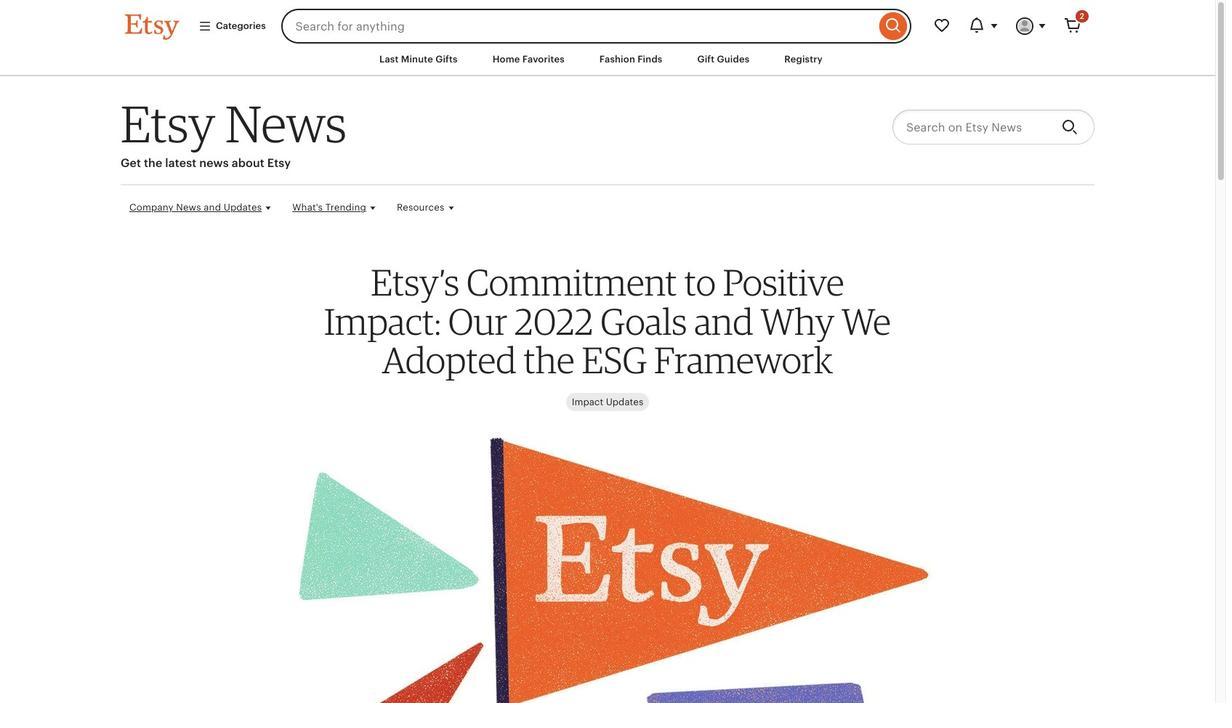 Task type: locate. For each thing, give the bounding box(es) containing it.
the up impact at the left bottom of the page
[[524, 338, 575, 383]]

etsy up latest
[[121, 93, 215, 154]]

1 horizontal spatial etsy
[[267, 156, 291, 170]]

Search on Etsy News text field
[[893, 110, 1051, 145]]

updates right impact at the left bottom of the page
[[606, 397, 644, 408]]

gifts
[[436, 54, 458, 65]]

1 vertical spatial news
[[176, 202, 201, 213]]

news for company
[[176, 202, 201, 213]]

news inside etsy news get the latest news about etsy
[[225, 93, 347, 154]]

etsy news get the latest news about etsy
[[121, 93, 347, 170]]

0 vertical spatial updates
[[224, 202, 262, 213]]

last minute gifts
[[380, 54, 458, 65]]

news
[[199, 156, 229, 170]]

0 vertical spatial news
[[225, 93, 347, 154]]

fashion finds
[[600, 54, 663, 65]]

last minute gifts link
[[369, 47, 469, 73]]

news right company
[[176, 202, 201, 213]]

what's trending
[[292, 202, 366, 213]]

etsy
[[121, 93, 215, 154], [267, 156, 291, 170]]

impact updates link
[[566, 393, 649, 411]]

0 horizontal spatial news
[[176, 202, 201, 213]]

etsy's
[[371, 260, 460, 305]]

updates inside "link"
[[606, 397, 644, 408]]

home favorites link
[[482, 47, 576, 73]]

the
[[144, 156, 162, 170], [524, 338, 575, 383]]

etsy right about
[[267, 156, 291, 170]]

1 vertical spatial the
[[524, 338, 575, 383]]

None search field
[[281, 9, 912, 44]]

updates
[[224, 202, 262, 213], [606, 397, 644, 408]]

impact
[[572, 397, 604, 408]]

0 vertical spatial the
[[144, 156, 162, 170]]

1 horizontal spatial news
[[225, 93, 347, 154]]

gift guides link
[[687, 47, 761, 73]]

0 horizontal spatial the
[[144, 156, 162, 170]]

goals
[[601, 299, 687, 344]]

updates down about
[[224, 202, 262, 213]]

1 horizontal spatial and
[[694, 299, 754, 344]]

about
[[232, 156, 264, 170]]

the right get
[[144, 156, 162, 170]]

menu bar containing last minute gifts
[[99, 44, 1117, 76]]

company news and updates
[[129, 202, 262, 213]]

home
[[493, 54, 520, 65]]

finds
[[638, 54, 663, 65]]

1 horizontal spatial updates
[[606, 397, 644, 408]]

1 vertical spatial and
[[694, 299, 754, 344]]

news
[[225, 93, 347, 154], [176, 202, 201, 213]]

news for etsy
[[225, 93, 347, 154]]

minute
[[401, 54, 433, 65]]

and
[[204, 202, 221, 213], [694, 299, 754, 344]]

0 horizontal spatial and
[[204, 202, 221, 213]]

menu bar
[[99, 44, 1117, 76]]

news up about
[[225, 93, 347, 154]]

2
[[1080, 12, 1085, 20]]

registry link
[[774, 47, 834, 73]]

positive
[[723, 260, 845, 305]]

1 horizontal spatial the
[[524, 338, 575, 383]]

1 vertical spatial updates
[[606, 397, 644, 408]]

Search for anything text field
[[281, 9, 876, 44]]

company
[[129, 202, 174, 213]]

adopted
[[382, 338, 517, 383]]

last
[[380, 54, 399, 65]]

0 horizontal spatial etsy
[[121, 93, 215, 154]]

guides
[[717, 54, 750, 65]]

news inside company news and updates link
[[176, 202, 201, 213]]

we
[[842, 299, 891, 344]]



Task type: vqa. For each thing, say whether or not it's contained in the screenshot.
Etsy to the top
yes



Task type: describe. For each thing, give the bounding box(es) containing it.
etsy's commitment to positive impact: our 2022 goals and why we adopted the esg framework
[[324, 260, 891, 383]]

framework
[[654, 338, 833, 383]]

company news and updates link
[[121, 193, 284, 224]]

esg
[[582, 338, 647, 383]]

registry
[[785, 54, 823, 65]]

resources
[[397, 202, 445, 213]]

gift
[[698, 54, 715, 65]]

get
[[121, 156, 141, 170]]

favorites
[[523, 54, 565, 65]]

our
[[448, 299, 508, 344]]

to
[[684, 260, 716, 305]]

resources link
[[388, 193, 466, 224]]

home favorites
[[493, 54, 565, 65]]

why
[[761, 299, 835, 344]]

impact updates
[[572, 397, 644, 408]]

none search field inside categories banner
[[281, 9, 912, 44]]

fashion
[[600, 54, 635, 65]]

1 vertical spatial etsy
[[267, 156, 291, 170]]

impact:
[[324, 299, 441, 344]]

0 horizontal spatial updates
[[224, 202, 262, 213]]

latest
[[165, 156, 197, 170]]

2022
[[515, 299, 594, 344]]

the inside etsy news get the latest news about etsy
[[144, 156, 162, 170]]

the inside the etsy's commitment to positive impact: our 2022 goals and why we adopted the esg framework
[[524, 338, 575, 383]]

etsy news link
[[121, 93, 347, 154]]

what's trending link
[[284, 193, 388, 224]]

2 link
[[1056, 9, 1091, 44]]

categories button
[[188, 13, 277, 39]]

and inside the etsy's commitment to positive impact: our 2022 goals and why we adopted the esg framework
[[694, 299, 754, 344]]

0 vertical spatial and
[[204, 202, 221, 213]]

0 vertical spatial etsy
[[121, 93, 215, 154]]

what's
[[292, 202, 323, 213]]

fashion finds link
[[589, 47, 674, 73]]

gift guides
[[698, 54, 750, 65]]

image credit: jeannie phan / etsy image
[[281, 425, 935, 704]]

categories
[[216, 20, 266, 31]]

categories banner
[[99, 0, 1117, 44]]

trending
[[325, 202, 366, 213]]

commitment
[[467, 260, 677, 305]]



